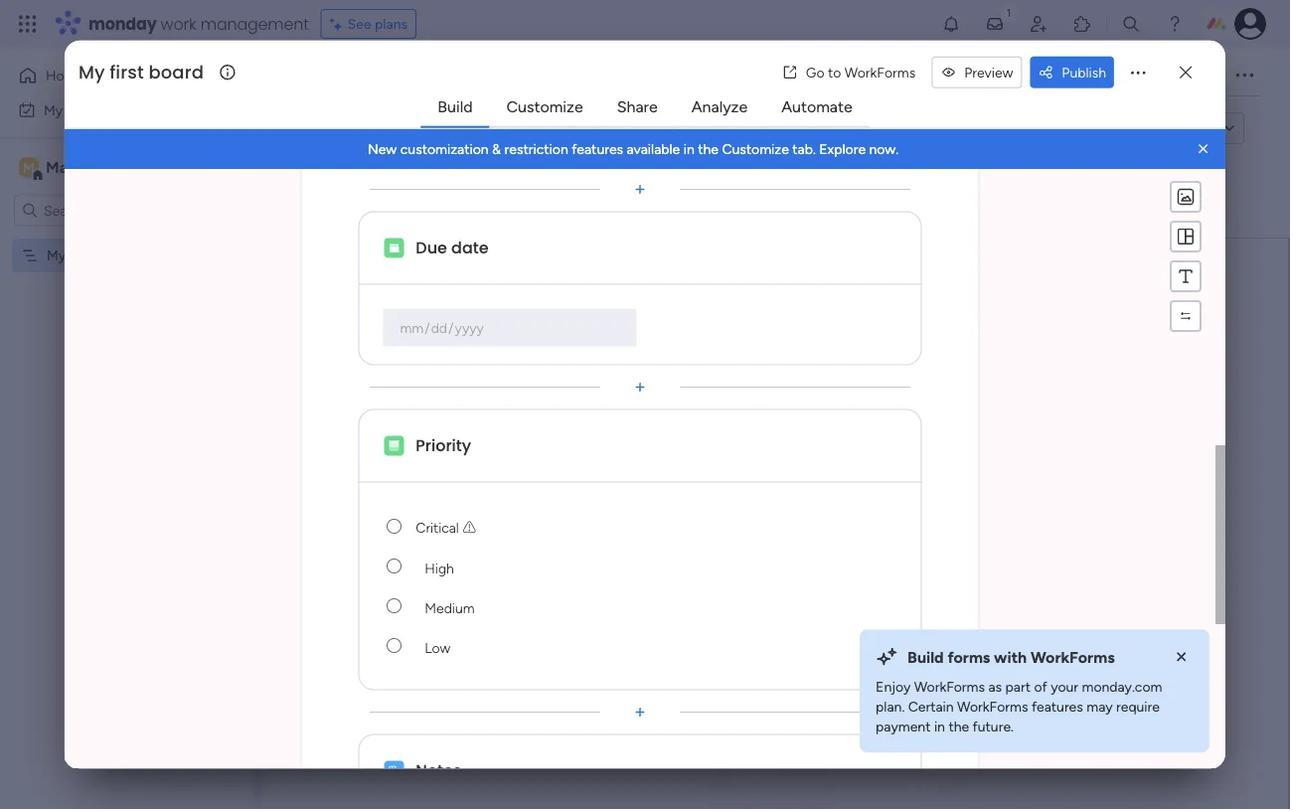 Task type: vqa. For each thing, say whether or not it's contained in the screenshot.
v2 subitems open image
no



Task type: describe. For each thing, give the bounding box(es) containing it.
monday work management
[[88, 12, 309, 35]]

build forms with workforms
[[908, 648, 1115, 667]]

banner banner
[[65, 129, 1226, 169]]

plan.
[[876, 699, 905, 715]]

the inside enjoy workforms as part of your monday.com plan. certain workforms features may require payment in the future.
[[949, 718, 969, 735]]

of
[[1034, 679, 1047, 696]]

form button
[[815, 60, 877, 91]]

my inside my work button
[[44, 101, 63, 118]]

&
[[492, 140, 501, 157]]

more button
[[877, 60, 956, 91]]

john smith image
[[1234, 8, 1266, 40]]

your inside enjoy workforms as part of your monday.com plan. certain workforms features may require payment in the future.
[[1051, 679, 1078, 696]]

invite / 1
[[1159, 67, 1212, 84]]

see plans
[[348, 15, 408, 32]]

0 horizontal spatial your
[[845, 402, 897, 436]]

in inside banner banner
[[683, 140, 694, 157]]

forms
[[948, 648, 990, 667]]

workspace image
[[19, 157, 39, 178]]

my inside field
[[78, 59, 105, 85]]

publish
[[1062, 64, 1106, 81]]

in inside enjoy workforms as part of your monday.com plan. certain workforms features may require payment in the future.
[[934, 718, 945, 735]]

customization
[[400, 140, 489, 157]]

share link
[[601, 89, 674, 125]]

form for build form
[[778, 479, 812, 498]]

close image inside banner banner
[[1194, 139, 1214, 159]]

home
[[46, 67, 84, 84]]

now.
[[869, 140, 899, 157]]

high
[[425, 560, 454, 577]]

help image
[[1165, 14, 1185, 34]]

form for edit form
[[337, 120, 367, 137]]

form form
[[65, 0, 1226, 809]]

new
[[368, 140, 397, 157]]

payment
[[876, 718, 931, 735]]

enjoy workforms as part of your monday.com plan. certain workforms features may require payment in the future.
[[876, 679, 1162, 735]]

copy form link
[[1116, 120, 1207, 137]]

background color and image selector image
[[1176, 187, 1196, 206]]

explore
[[819, 140, 866, 157]]

customization tools toolbar
[[1170, 181, 1202, 332]]

main workspace
[[46, 158, 163, 177]]

3 component__icon image from the top
[[384, 761, 404, 780]]

/
[[1197, 67, 1202, 84]]

go to workforms button
[[774, 56, 923, 88]]

1 add new question image from the top
[[630, 179, 650, 199]]

restriction
[[504, 140, 568, 157]]

monday.com
[[1082, 679, 1162, 696]]

build for build form
[[739, 479, 774, 498]]

home button
[[12, 60, 214, 91]]

analyze link
[[676, 89, 763, 125]]

board inside field
[[149, 59, 204, 85]]

certain
[[908, 699, 954, 715]]

management
[[200, 12, 309, 35]]

copy form link button
[[1079, 113, 1215, 144]]

my work
[[44, 101, 97, 118]]

features inside banner banner
[[572, 140, 623, 157]]

monday
[[88, 12, 157, 35]]

powered by
[[399, 119, 483, 138]]

first inside field
[[110, 59, 144, 85]]

link
[[1186, 120, 1207, 137]]

let's start by building your form
[[592, 402, 960, 436]]

m
[[23, 159, 35, 176]]

available
[[627, 140, 680, 157]]

1 image
[[1000, 1, 1018, 23]]

main
[[46, 158, 81, 177]]

tab.
[[792, 140, 816, 157]]

build for build
[[438, 98, 473, 116]]

preview
[[964, 64, 1013, 81]]

part
[[1005, 679, 1031, 696]]

0 vertical spatial by
[[465, 119, 483, 138]]

future.
[[973, 718, 1014, 735]]

component__icon image for due
[[384, 238, 404, 258]]

workspace
[[84, 158, 163, 177]]

form
[[830, 67, 862, 84]]

component__icon image for priority
[[384, 436, 404, 455]]

see plans button
[[321, 9, 417, 39]]



Task type: locate. For each thing, give the bounding box(es) containing it.
1 vertical spatial close image
[[1172, 647, 1192, 667]]

my first board up my work button
[[78, 59, 204, 85]]

add new question image
[[630, 179, 650, 199], [630, 702, 650, 722]]

1 horizontal spatial build
[[739, 479, 774, 498]]

2 horizontal spatial build
[[908, 648, 944, 667]]

2 vertical spatial my
[[47, 247, 66, 264]]

0 horizontal spatial first
[[69, 247, 94, 264]]

My first board field
[[73, 59, 217, 85]]

copy
[[1116, 120, 1149, 137]]

due date
[[416, 236, 489, 259]]

start
[[647, 402, 701, 436]]

1 vertical spatial my first board
[[47, 247, 134, 264]]

0 horizontal spatial build
[[438, 98, 473, 116]]

0 horizontal spatial in
[[683, 140, 694, 157]]

build link
[[422, 89, 489, 125]]

1 vertical spatial my
[[44, 101, 63, 118]]

1 horizontal spatial in
[[934, 718, 945, 735]]

option
[[0, 238, 253, 242]]

0 vertical spatial work
[[161, 12, 196, 35]]

1 vertical spatial work
[[66, 101, 97, 118]]

component__icon image left the priority on the left
[[384, 436, 404, 455]]

component__icon image left "due"
[[384, 238, 404, 258]]

chart
[[765, 67, 800, 84]]

1 vertical spatial the
[[949, 718, 969, 735]]

0 vertical spatial menu image
[[1176, 226, 1196, 246]]

more
[[887, 67, 919, 84]]

your
[[845, 402, 897, 436], [1051, 679, 1078, 696]]

2 component__icon image from the top
[[384, 436, 404, 455]]

in down certain
[[934, 718, 945, 735]]

0 vertical spatial customize
[[506, 98, 583, 116]]

apps image
[[1072, 14, 1092, 34]]

1 menu image from the top
[[1176, 226, 1196, 246]]

work inside button
[[66, 101, 97, 118]]

build up powered by
[[438, 98, 473, 116]]

customize left tab. on the right of the page
[[722, 140, 789, 157]]

work down home
[[66, 101, 97, 118]]

first inside list box
[[69, 247, 94, 264]]

add new question image down low button
[[630, 702, 650, 722]]

0 vertical spatial features
[[572, 140, 623, 157]]

automate link
[[765, 89, 868, 125]]

features
[[572, 140, 623, 157], [1032, 699, 1083, 715]]

customize
[[506, 98, 583, 116], [722, 140, 789, 157]]

close image
[[1194, 139, 1214, 159], [1172, 647, 1192, 667]]

my first board inside list box
[[47, 247, 134, 264]]

workforms inside the go to workforms button
[[845, 64, 916, 81]]

1 vertical spatial add new question image
[[630, 702, 650, 722]]

share
[[617, 98, 658, 116]]

low
[[425, 639, 451, 656]]

new customization & restriction features available in the customize tab. explore now.
[[368, 140, 899, 157]]

1 vertical spatial customize
[[722, 140, 789, 157]]

1 vertical spatial first
[[69, 247, 94, 264]]

first up my work button
[[110, 59, 144, 85]]

form for copy form link
[[1153, 120, 1182, 137]]

my down home
[[44, 101, 63, 118]]

2 add new question image from the top
[[630, 702, 650, 722]]

0 horizontal spatial board
[[97, 247, 134, 264]]

my up my work button
[[78, 59, 105, 85]]

0 vertical spatial board
[[149, 59, 204, 85]]

None field
[[413, 506, 897, 546]]

in
[[683, 140, 694, 157], [934, 718, 945, 735]]

customize inside banner banner
[[722, 140, 789, 157]]

0 vertical spatial component__icon image
[[384, 238, 404, 258]]

my first board list box
[[0, 235, 253, 541]]

board down search in workspace field
[[97, 247, 134, 264]]

2 vertical spatial build
[[908, 648, 944, 667]]

type your question here image
[[413, 759, 465, 782]]

features left available
[[572, 140, 623, 157]]

by up 'customization'
[[465, 119, 483, 138]]

see
[[348, 15, 371, 32]]

first down search in workspace field
[[69, 247, 94, 264]]

features inside enjoy workforms as part of your monday.com plan. certain workforms features may require payment in the future.
[[1032, 699, 1083, 715]]

let's
[[592, 402, 641, 436]]

my work button
[[12, 94, 214, 126]]

features down of
[[1032, 699, 1083, 715]]

1 vertical spatial by
[[708, 402, 737, 436]]

work for my
[[66, 101, 97, 118]]

the down analyze link
[[698, 140, 718, 157]]

the
[[698, 140, 718, 157], [949, 718, 969, 735]]

workforms logo image
[[491, 113, 603, 144]]

build down the 'let's start by building your form'
[[739, 479, 774, 498]]

1 vertical spatial your
[[1051, 679, 1078, 696]]

priority button
[[413, 430, 896, 461]]

0 horizontal spatial customize
[[506, 98, 583, 116]]

0 vertical spatial first
[[110, 59, 144, 85]]

close image inside build forms with workforms alert
[[1172, 647, 1192, 667]]

go to workforms
[[806, 64, 916, 81]]

2 menu image from the top
[[1176, 266, 1196, 286]]

plans
[[375, 15, 408, 32]]

invite
[[1159, 67, 1194, 84]]

work
[[161, 12, 196, 35], [66, 101, 97, 118]]

1
[[1206, 67, 1212, 84]]

menu image
[[1176, 226, 1196, 246], [1176, 266, 1196, 286]]

my
[[78, 59, 105, 85], [44, 101, 63, 118], [47, 247, 66, 264]]

inbox image
[[985, 14, 1005, 34]]

building
[[743, 402, 838, 436]]

1 horizontal spatial close image
[[1194, 139, 1214, 159]]

1 component__icon image from the top
[[384, 238, 404, 258]]

1 horizontal spatial the
[[949, 718, 969, 735]]

preview button
[[931, 56, 1022, 88]]

in right available
[[683, 140, 694, 157]]

board
[[149, 59, 204, 85], [97, 247, 134, 264]]

1 horizontal spatial customize
[[722, 140, 789, 157]]

add new question image down banner banner
[[630, 179, 650, 199]]

none field inside form form
[[413, 506, 897, 546]]

tab list containing build
[[421, 88, 869, 128]]

with
[[994, 648, 1027, 667]]

may
[[1087, 699, 1113, 715]]

1 horizontal spatial work
[[161, 12, 196, 35]]

work right the monday
[[161, 12, 196, 35]]

by right start
[[708, 402, 737, 436]]

build
[[438, 98, 473, 116], [739, 479, 774, 498], [908, 648, 944, 667]]

notifications image
[[941, 14, 961, 34]]

1 vertical spatial component__icon image
[[384, 436, 404, 455]]

edit
[[309, 120, 334, 137]]

0 horizontal spatial work
[[66, 101, 97, 118]]

medium button
[[413, 586, 897, 625]]

customize link
[[491, 89, 599, 125]]

0 horizontal spatial close image
[[1172, 647, 1192, 667]]

powered
[[399, 119, 461, 138]]

my inside "my first board" list box
[[47, 247, 66, 264]]

invite members image
[[1029, 14, 1049, 34]]

edit form
[[309, 120, 367, 137]]

form inside "button"
[[778, 479, 812, 498]]

build inside alert
[[908, 648, 944, 667]]

0 vertical spatial build
[[438, 98, 473, 116]]

low button
[[413, 625, 897, 665]]

1 horizontal spatial your
[[1051, 679, 1078, 696]]

1 vertical spatial in
[[934, 718, 945, 735]]

invite / 1 button
[[1122, 60, 1220, 91]]

1 horizontal spatial features
[[1032, 699, 1083, 715]]

Search in workspace field
[[42, 199, 166, 222]]

build forms with workforms alert
[[860, 629, 1210, 753]]

search everything image
[[1121, 14, 1141, 34]]

first
[[110, 59, 144, 85], [69, 247, 94, 264]]

my down search in workspace field
[[47, 247, 66, 264]]

work for monday
[[161, 12, 196, 35]]

board inside list box
[[97, 247, 134, 264]]

the down certain
[[949, 718, 969, 735]]

1 vertical spatial build
[[739, 479, 774, 498]]

workforms
[[845, 64, 916, 81], [1031, 648, 1115, 667], [914, 679, 985, 696], [957, 699, 1028, 715]]

go
[[806, 64, 825, 81]]

build inside "button"
[[739, 479, 774, 498]]

my first board
[[78, 59, 204, 85], [47, 247, 134, 264]]

0 horizontal spatial by
[[465, 119, 483, 138]]

2 vertical spatial component__icon image
[[384, 761, 404, 780]]

0 vertical spatial the
[[698, 140, 718, 157]]

by
[[465, 119, 483, 138], [708, 402, 737, 436]]

0 vertical spatial close image
[[1194, 139, 1214, 159]]

tab list
[[421, 88, 869, 128]]

customize inside customize link
[[506, 98, 583, 116]]

build for build forms with workforms
[[908, 648, 944, 667]]

as
[[988, 679, 1002, 696]]

0 vertical spatial in
[[683, 140, 694, 157]]

chart button
[[750, 60, 815, 91]]

1 horizontal spatial first
[[110, 59, 144, 85]]

publish button
[[1030, 56, 1114, 88]]

0 horizontal spatial the
[[698, 140, 718, 157]]

more actions image
[[1128, 62, 1148, 82]]

build left forms
[[908, 648, 944, 667]]

analyze
[[691, 98, 748, 116]]

your right building
[[845, 402, 897, 436]]

0 vertical spatial your
[[845, 402, 897, 436]]

enjoy
[[876, 679, 911, 696]]

add new question image
[[630, 377, 650, 397]]

0 vertical spatial my
[[78, 59, 105, 85]]

my first board inside field
[[78, 59, 204, 85]]

1 vertical spatial features
[[1032, 699, 1083, 715]]

medium
[[425, 600, 475, 616]]

workspace selection element
[[19, 156, 166, 181]]

0 horizontal spatial features
[[572, 140, 623, 157]]

1 vertical spatial board
[[97, 247, 134, 264]]

add view image
[[969, 68, 977, 83]]

select product image
[[18, 14, 38, 34]]

component__icon image left the type your question here image
[[384, 761, 404, 780]]

component__icon image
[[384, 238, 404, 258], [384, 436, 404, 455], [384, 761, 404, 780]]

your right of
[[1051, 679, 1078, 696]]

0 vertical spatial my first board
[[78, 59, 204, 85]]

0 vertical spatial add new question image
[[630, 179, 650, 199]]

to
[[828, 64, 841, 81]]

date
[[451, 236, 489, 259]]

form
[[1153, 120, 1182, 137], [337, 120, 367, 137], [904, 402, 960, 436], [778, 479, 812, 498]]

priority
[[416, 434, 471, 456]]

customize up restriction
[[506, 98, 583, 116]]

due
[[416, 236, 447, 259]]

1 horizontal spatial board
[[149, 59, 204, 85]]

build form
[[739, 479, 812, 498]]

high button
[[413, 546, 897, 586]]

require
[[1116, 699, 1160, 715]]

automate
[[781, 98, 852, 116]]

board down "monday work management"
[[149, 59, 204, 85]]

the inside banner banner
[[698, 140, 718, 157]]

edit form button
[[301, 113, 375, 144]]

build form button
[[723, 469, 828, 509]]

1 horizontal spatial by
[[708, 402, 737, 436]]

1 vertical spatial menu image
[[1176, 266, 1196, 286]]

my first board down search in workspace field
[[47, 247, 134, 264]]



